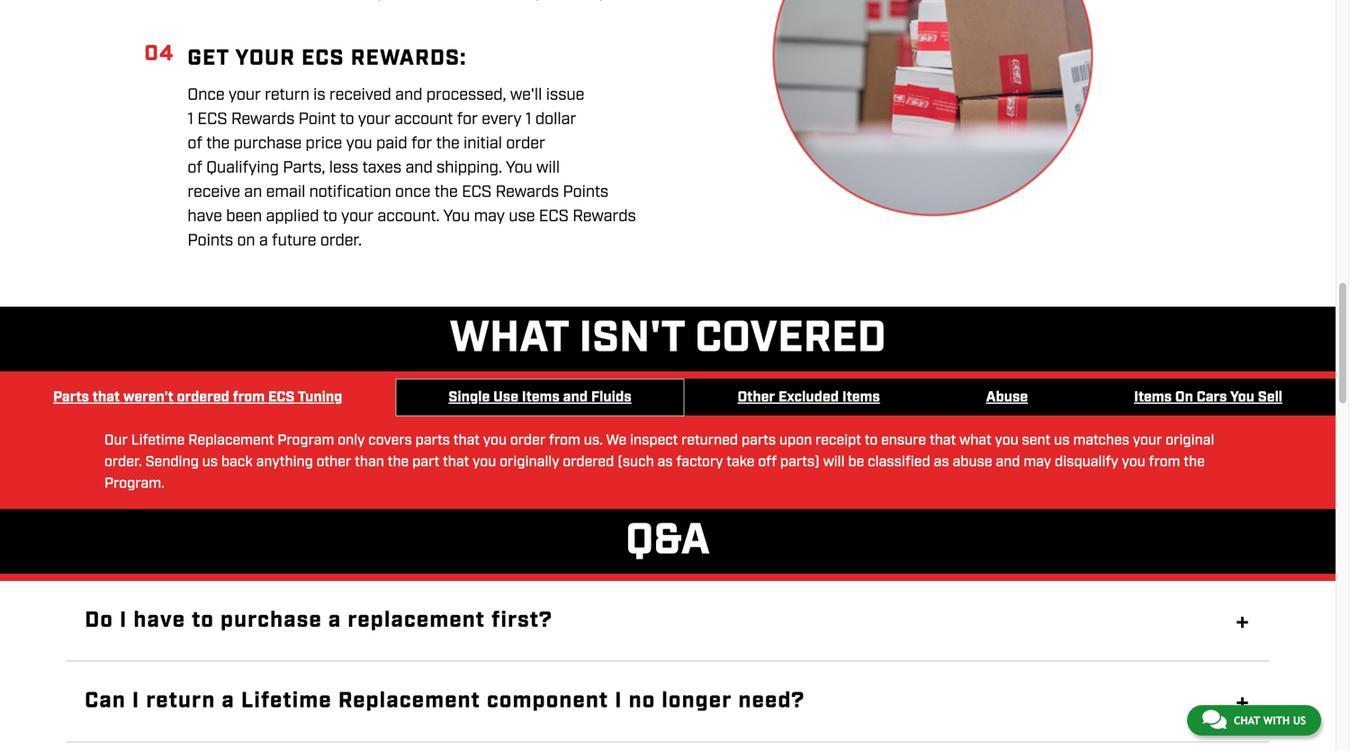 Task type: locate. For each thing, give the bounding box(es) containing it.
0 horizontal spatial for
[[411, 133, 432, 155]]

have right the do
[[134, 607, 186, 636]]

0 horizontal spatial may
[[474, 206, 505, 228]]

2 of from the top
[[188, 158, 202, 179]]

1 horizontal spatial items
[[843, 388, 880, 407]]

i left no
[[615, 688, 623, 716]]

that left what
[[930, 432, 956, 451]]

1 horizontal spatial from
[[549, 432, 581, 451]]

us right the sent
[[1054, 432, 1070, 451]]

0 vertical spatial you
[[506, 158, 533, 179]]

1 vertical spatial lifetime
[[241, 688, 332, 716]]

0 vertical spatial may
[[474, 206, 505, 228]]

2 horizontal spatial a
[[329, 607, 342, 636]]

less
[[329, 158, 359, 179]]

your down received
[[358, 109, 391, 130]]

0 horizontal spatial lifetime
[[131, 432, 185, 451]]

you up less
[[346, 133, 372, 155]]

1 horizontal spatial parts
[[742, 432, 776, 451]]

shipping.
[[437, 158, 502, 179]]

0 vertical spatial rewards
[[231, 109, 295, 130]]

1 horizontal spatial return
[[265, 85, 310, 106]]

point
[[299, 109, 336, 130]]

0 vertical spatial order
[[506, 133, 546, 155]]

single use items and fluids
[[449, 388, 632, 407]]

ecs
[[302, 44, 345, 73], [198, 109, 227, 130], [462, 182, 492, 203], [539, 206, 569, 228], [268, 388, 295, 407]]

what
[[960, 432, 992, 451]]

return inside once your return is received and processed, we'll issue 1 ecs rewards point to your account for every 1 dollar of the purchase price you paid for the initial order of qualifying parts, less taxes and shipping. you will receive an email notification once the ecs rewards points have been applied to your account. you may use ecs rewards points on a future order.
[[265, 85, 310, 106]]

rewards right use
[[573, 206, 636, 228]]

0 horizontal spatial as
[[658, 453, 673, 472]]

from down original
[[1149, 453, 1181, 472]]

items for use
[[522, 388, 560, 407]]

you left originally
[[473, 453, 496, 472]]

originally
[[500, 453, 560, 472]]

of
[[188, 133, 202, 155], [188, 158, 202, 179]]

1 vertical spatial order
[[510, 432, 546, 451]]

1
[[188, 109, 194, 130], [526, 109, 532, 130]]

you left the sent
[[995, 432, 1019, 451]]

0 horizontal spatial return
[[146, 688, 216, 716]]

2 1 from the left
[[526, 109, 532, 130]]

1 parts from the left
[[416, 432, 450, 451]]

back
[[221, 453, 253, 472]]

1 horizontal spatial order.
[[320, 231, 362, 252]]

you up use
[[506, 158, 533, 179]]

you inside items on cars you sell "button"
[[1231, 388, 1255, 407]]

0 horizontal spatial parts
[[416, 432, 450, 451]]

1 horizontal spatial you
[[506, 158, 533, 179]]

1 vertical spatial ordered
[[563, 453, 614, 472]]

the up qualifying at the top left of page
[[206, 133, 230, 155]]

your left original
[[1133, 432, 1163, 451]]

0 vertical spatial replacement
[[188, 432, 274, 451]]

order down every
[[506, 133, 546, 155]]

parts
[[416, 432, 450, 451], [742, 432, 776, 451]]

upon
[[780, 432, 812, 451]]

0 horizontal spatial items
[[522, 388, 560, 407]]

that
[[92, 388, 120, 407], [454, 432, 480, 451], [930, 432, 956, 451], [443, 453, 469, 472]]

1 items from the left
[[522, 388, 560, 407]]

1 horizontal spatial ordered
[[563, 453, 614, 472]]

order
[[506, 133, 546, 155], [510, 432, 546, 451]]

return right can
[[146, 688, 216, 716]]

order.
[[320, 231, 362, 252], [104, 453, 142, 472]]

your down notification
[[341, 206, 374, 228]]

ecs inside parts that weren't ordered from ecs tuning button
[[268, 388, 295, 407]]

cars
[[1197, 388, 1228, 407]]

will down receipt
[[824, 453, 845, 472]]

to inside our lifetime replacement program only covers parts that you order from us.  we inspect returned parts upon receipt to ensure that what you sent us matches your original order.  sending us back anything other than the part that you originally ordered (such as factory take off parts) will be classified as abuse and may disqualify you from the program.
[[865, 432, 878, 451]]

1 vertical spatial will
[[824, 453, 845, 472]]

as left abuse
[[934, 453, 950, 472]]

ordered down us.
[[563, 453, 614, 472]]

and up account
[[395, 85, 423, 106]]

1 horizontal spatial rewards
[[496, 182, 559, 203]]

1 horizontal spatial i
[[132, 688, 140, 716]]

1 vertical spatial a
[[329, 607, 342, 636]]

purchase
[[234, 133, 302, 155], [221, 607, 322, 636]]

order. inside once your return is received and processed, we'll issue 1 ecs rewards point to your account for every 1 dollar of the purchase price you paid for the initial order of qualifying parts, less taxes and shipping. you will receive an email notification once the ecs rewards points have been applied to your account. you may use ecs rewards points on a future order.
[[320, 231, 362, 252]]

0 vertical spatial of
[[188, 133, 202, 155]]

received
[[330, 85, 392, 106]]

2 vertical spatial from
[[1149, 453, 1181, 472]]

abuse
[[953, 453, 993, 472]]

points down dollar
[[563, 182, 609, 203]]

2 vertical spatial you
[[1231, 388, 1255, 407]]

ecs left tuning
[[268, 388, 295, 407]]

1 horizontal spatial a
[[259, 231, 268, 252]]

you up originally
[[483, 432, 507, 451]]

will inside our lifetime replacement program only covers parts that you order from us.  we inspect returned parts upon receipt to ensure that what you sent us matches your original order.  sending us back anything other than the part that you originally ordered (such as factory take off parts) will be classified as abuse and may disqualify you from the program.
[[824, 453, 845, 472]]

1 horizontal spatial as
[[934, 453, 950, 472]]

rewards up use
[[496, 182, 559, 203]]

ecs down shipping.
[[462, 182, 492, 203]]

1 vertical spatial rewards
[[496, 182, 559, 203]]

for down processed,
[[457, 109, 478, 130]]

replacement up back
[[188, 432, 274, 451]]

ecs down once
[[198, 109, 227, 130]]

off
[[758, 453, 777, 472]]

and right abuse
[[996, 453, 1021, 472]]

tab list containing parts that weren't ordered from ecs tuning
[[0, 379, 1336, 417]]

ordered
[[177, 388, 229, 407], [563, 453, 614, 472]]

have inside once your return is received and processed, we'll issue 1 ecs rewards point to your account for every 1 dollar of the purchase price you paid for the initial order of qualifying parts, less taxes and shipping. you will receive an email notification once the ecs rewards points have been applied to your account. you may use ecs rewards points on a future order.
[[188, 206, 222, 228]]

you
[[346, 133, 372, 155], [483, 432, 507, 451], [995, 432, 1019, 451], [473, 453, 496, 472], [1122, 453, 1146, 472]]

rewards up qualifying at the top left of page
[[231, 109, 295, 130]]

0 vertical spatial lifetime
[[131, 432, 185, 451]]

sending
[[145, 453, 199, 472]]

order up originally
[[510, 432, 546, 451]]

order inside our lifetime replacement program only covers parts that you order from us.  we inspect returned parts upon receipt to ensure that what you sent us matches your original order.  sending us back anything other than the part that you originally ordered (such as factory take off parts) will be classified as abuse and may disqualify you from the program.
[[510, 432, 546, 451]]

2 horizontal spatial items
[[1135, 388, 1172, 407]]

parts that weren't ordered from ecs tuning
[[53, 388, 343, 407]]

use
[[494, 388, 519, 407]]

you left sell
[[1231, 388, 1255, 407]]

1 horizontal spatial for
[[457, 109, 478, 130]]

other
[[317, 453, 351, 472]]

return left is
[[265, 85, 310, 106]]

items left on
[[1135, 388, 1172, 407]]

parts up part
[[416, 432, 450, 451]]

lifetime
[[131, 432, 185, 451], [241, 688, 332, 716]]

from left us.
[[549, 432, 581, 451]]

chat with us
[[1234, 715, 1306, 728]]

2 vertical spatial rewards
[[573, 206, 636, 228]]

1 vertical spatial may
[[1024, 453, 1052, 472]]

lifetime up sending
[[131, 432, 185, 451]]

0 vertical spatial will
[[537, 158, 560, 179]]

lifetime replacement image
[[773, 0, 1093, 216]]

you right the account. at top
[[444, 206, 470, 228]]

tab list
[[0, 379, 1336, 417]]

0 horizontal spatial from
[[233, 388, 265, 407]]

0 horizontal spatial replacement
[[188, 432, 274, 451]]

once
[[188, 85, 225, 106]]

of down once
[[188, 133, 202, 155]]

2 horizontal spatial from
[[1149, 453, 1181, 472]]

order. right future on the top left
[[320, 231, 362, 252]]

1 vertical spatial purchase
[[221, 607, 322, 636]]

applied
[[266, 206, 319, 228]]

comments image
[[1203, 710, 1227, 731]]

single use items and fluids button
[[396, 379, 685, 417]]

items for excluded
[[843, 388, 880, 407]]

ecs right use
[[539, 206, 569, 228]]

0 vertical spatial ordered
[[177, 388, 229, 407]]

is
[[314, 85, 326, 106]]

ordered right weren't
[[177, 388, 229, 407]]

1 horizontal spatial will
[[824, 453, 845, 472]]

us left back
[[202, 453, 218, 472]]

0 horizontal spatial a
[[222, 688, 235, 716]]

1 vertical spatial have
[[134, 607, 186, 636]]

for
[[457, 109, 478, 130], [411, 133, 432, 155]]

3 items from the left
[[1135, 388, 1172, 407]]

items right use at the left bottom
[[522, 388, 560, 407]]

to
[[340, 109, 354, 130], [323, 206, 337, 228], [865, 432, 878, 451], [192, 607, 214, 636]]

receive
[[188, 182, 240, 203]]

may left use
[[474, 206, 505, 228]]

1 vertical spatial us
[[202, 453, 218, 472]]

and
[[395, 85, 423, 106], [406, 158, 433, 179], [563, 388, 588, 407], [996, 453, 1021, 472]]

i
[[120, 607, 127, 636], [132, 688, 140, 716], [615, 688, 623, 716]]

0 vertical spatial from
[[233, 388, 265, 407]]

notification
[[309, 182, 391, 203]]

parts up off
[[742, 432, 776, 451]]

0 horizontal spatial points
[[188, 231, 233, 252]]

items up receipt
[[843, 388, 880, 407]]

need?
[[739, 688, 805, 716]]

1 horizontal spatial have
[[188, 206, 222, 228]]

0 vertical spatial have
[[188, 206, 222, 228]]

1 down we'll
[[526, 109, 532, 130]]

1 horizontal spatial 1
[[526, 109, 532, 130]]

1 vertical spatial replacement
[[338, 688, 481, 716]]

will down dollar
[[537, 158, 560, 179]]

points left "on"
[[188, 231, 233, 252]]

what
[[450, 310, 569, 368]]

that right part
[[443, 453, 469, 472]]

and left fluids on the left bottom of page
[[563, 388, 588, 407]]

0 horizontal spatial ordered
[[177, 388, 229, 407]]

1 vertical spatial order.
[[104, 453, 142, 472]]

abuse
[[987, 388, 1028, 407]]

our
[[104, 432, 128, 451]]

0 horizontal spatial i
[[120, 607, 127, 636]]

may down the sent
[[1024, 453, 1052, 472]]

2 items from the left
[[843, 388, 880, 407]]

0 vertical spatial purchase
[[234, 133, 302, 155]]

than
[[355, 453, 384, 472]]

no
[[629, 688, 656, 716]]

order. down our
[[104, 453, 142, 472]]

0 horizontal spatial 1
[[188, 109, 194, 130]]

a inside once your return is received and processed, we'll issue 1 ecs rewards point to your account for every 1 dollar of the purchase price you paid for the initial order of qualifying parts, less taxes and shipping. you will receive an email notification once the ecs rewards points have been applied to your account. you may use ecs rewards points on a future order.
[[259, 231, 268, 252]]

0 vertical spatial return
[[265, 85, 310, 106]]

1 1 from the left
[[188, 109, 194, 130]]

your
[[229, 85, 261, 106], [358, 109, 391, 130], [341, 206, 374, 228], [1133, 432, 1163, 451]]

0 vertical spatial for
[[457, 109, 478, 130]]

points
[[563, 182, 609, 203], [188, 231, 233, 252]]

0 horizontal spatial will
[[537, 158, 560, 179]]

sent
[[1022, 432, 1051, 451]]

1 horizontal spatial us
[[1054, 432, 1070, 451]]

for down account
[[411, 133, 432, 155]]

a
[[259, 231, 268, 252], [329, 607, 342, 636], [222, 688, 235, 716]]

as down the inspect
[[658, 453, 673, 472]]

items inside "button"
[[1135, 388, 1172, 407]]

return for your
[[265, 85, 310, 106]]

ordered inside our lifetime replacement program only covers parts that you order from us.  we inspect returned parts upon receipt to ensure that what you sent us matches your original order.  sending us back anything other than the part that you originally ordered (such as factory take off parts) will be classified as abuse and may disqualify you from the program.
[[563, 453, 614, 472]]

rewards:
[[351, 44, 467, 73]]

0 horizontal spatial you
[[444, 206, 470, 228]]

on
[[237, 231, 255, 252]]

2 horizontal spatial you
[[1231, 388, 1255, 407]]

have down 'receive'
[[188, 206, 222, 228]]

1 vertical spatial you
[[444, 206, 470, 228]]

0 vertical spatial a
[[259, 231, 268, 252]]

1 horizontal spatial may
[[1024, 453, 1052, 472]]

1 vertical spatial return
[[146, 688, 216, 716]]

you inside once your return is received and processed, we'll issue 1 ecs rewards point to your account for every 1 dollar of the purchase price you paid for the initial order of qualifying parts, less taxes and shipping. you will receive an email notification once the ecs rewards points have been applied to your account. you may use ecs rewards points on a future order.
[[346, 133, 372, 155]]

1 down once
[[188, 109, 194, 130]]

0 horizontal spatial order.
[[104, 453, 142, 472]]

ordered inside button
[[177, 388, 229, 407]]

1 vertical spatial of
[[188, 158, 202, 179]]

i right the do
[[120, 607, 127, 636]]

isn't
[[579, 310, 685, 368]]

1 horizontal spatial lifetime
[[241, 688, 332, 716]]

of up 'receive'
[[188, 158, 202, 179]]

replacement
[[188, 432, 274, 451], [338, 688, 481, 716]]

replacement
[[348, 607, 485, 636]]

0 vertical spatial points
[[563, 182, 609, 203]]

only
[[338, 432, 365, 451]]

0 vertical spatial order.
[[320, 231, 362, 252]]

replacement down the "replacement"
[[338, 688, 481, 716]]

lifetime down do i have to purchase a replacement first?
[[241, 688, 332, 716]]

2 horizontal spatial i
[[615, 688, 623, 716]]

fluids
[[591, 388, 632, 407]]

that right parts
[[92, 388, 120, 407]]

initial
[[464, 133, 502, 155]]

from up back
[[233, 388, 265, 407]]

0 vertical spatial us
[[1054, 432, 1070, 451]]

i right can
[[132, 688, 140, 716]]

return
[[265, 85, 310, 106], [146, 688, 216, 716]]



Task type: vqa. For each thing, say whether or not it's contained in the screenshot.
the topmost OF
yes



Task type: describe. For each thing, give the bounding box(es) containing it.
part
[[412, 453, 440, 472]]

sell
[[1259, 388, 1283, 407]]

future
[[272, 231, 317, 252]]

replacement inside our lifetime replacement program only covers parts that you order from us.  we inspect returned parts upon receipt to ensure that what you sent us matches your original order.  sending us back anything other than the part that you originally ordered (such as factory take off parts) will be classified as abuse and may disqualify you from the program.
[[188, 432, 274, 451]]

an
[[244, 182, 262, 203]]

what isn't covered
[[450, 310, 886, 368]]

once your return is received and processed, we'll issue 1 ecs rewards point to your account for every 1 dollar of the purchase price you paid for the initial order of qualifying parts, less taxes and shipping. you will receive an email notification once the ecs rewards points have been applied to your account. you may use ecs rewards points on a future order.
[[188, 85, 636, 252]]

single
[[449, 388, 490, 407]]

parts
[[53, 388, 89, 407]]

disqualify
[[1055, 453, 1119, 472]]

taxes
[[362, 158, 402, 179]]

your inside our lifetime replacement program only covers parts that you order from us.  we inspect returned parts upon receipt to ensure that what you sent us matches your original order.  sending us back anything other than the part that you originally ordered (such as factory take off parts) will be classified as abuse and may disqualify you from the program.
[[1133, 432, 1163, 451]]

that inside button
[[92, 388, 120, 407]]

abuse button
[[934, 379, 1082, 417]]

we'll
[[510, 85, 542, 106]]

program.
[[104, 475, 165, 494]]

our lifetime replacement program only covers parts that you order from us.  we inspect returned parts upon receipt to ensure that what you sent us matches your original order.  sending us back anything other than the part that you originally ordered (such as factory take off parts) will be classified as abuse and may disqualify you from the program. tab panel
[[104, 430, 1232, 495]]

0 horizontal spatial us
[[202, 453, 218, 472]]

you down matches
[[1122, 453, 1146, 472]]

factory
[[677, 453, 723, 472]]

returned
[[682, 432, 738, 451]]

account.
[[378, 206, 440, 228]]

can i return a lifetime replacement component i no longer need?
[[85, 688, 805, 716]]

will inside once your return is received and processed, we'll issue 1 ecs rewards point to your account for every 1 dollar of the purchase price you paid for the initial order of qualifying parts, less taxes and shipping. you will receive an email notification once the ecs rewards points have been applied to your account. you may use ecs rewards points on a future order.
[[537, 158, 560, 179]]

chat with us link
[[1188, 706, 1322, 737]]

and inside our lifetime replacement program only covers parts that you order from us.  we inspect returned parts upon receipt to ensure that what you sent us matches your original order.  sending us back anything other than the part that you originally ordered (such as factory take off parts) will be classified as abuse and may disqualify you from the program.
[[996, 453, 1021, 472]]

us.
[[584, 432, 603, 451]]

0 horizontal spatial have
[[134, 607, 186, 636]]

qualifying
[[206, 158, 279, 179]]

i for do
[[120, 607, 127, 636]]

anything
[[256, 453, 313, 472]]

do i have to purchase a replacement first?
[[85, 607, 553, 636]]

take
[[727, 453, 755, 472]]

items on cars you sell
[[1135, 388, 1283, 407]]

lifetime inside our lifetime replacement program only covers parts that you order from us.  we inspect returned parts upon receipt to ensure that what you sent us matches your original order.  sending us back anything other than the part that you originally ordered (such as factory take off parts) will be classified as abuse and may disqualify you from the program.
[[131, 432, 185, 451]]

can
[[85, 688, 126, 716]]

items on cars you sell button
[[1082, 379, 1336, 417]]

2 horizontal spatial rewards
[[573, 206, 636, 228]]

account
[[395, 109, 453, 130]]

excluded
[[779, 388, 839, 407]]

receipt
[[816, 432, 862, 451]]

covered
[[695, 310, 886, 368]]

return for i
[[146, 688, 216, 716]]

email
[[266, 182, 306, 203]]

us
[[1294, 715, 1306, 728]]

2 as from the left
[[934, 453, 950, 472]]

price
[[306, 133, 342, 155]]

from inside button
[[233, 388, 265, 407]]

original
[[1166, 432, 1215, 451]]

1 vertical spatial from
[[549, 432, 581, 451]]

use
[[509, 206, 535, 228]]

1 of from the top
[[188, 133, 202, 155]]

purchase inside once your return is received and processed, we'll issue 1 ecs rewards point to your account for every 1 dollar of the purchase price you paid for the initial order of qualifying parts, less taxes and shipping. you will receive an email notification once the ecs rewards points have been applied to your account. you may use ecs rewards points on a future order.
[[234, 133, 302, 155]]

your right once
[[229, 85, 261, 106]]

0 horizontal spatial rewards
[[231, 109, 295, 130]]

order inside once your return is received and processed, we'll issue 1 ecs rewards point to your account for every 1 dollar of the purchase price you paid for the initial order of qualifying parts, less taxes and shipping. you will receive an email notification once the ecs rewards points have been applied to your account. you may use ecs rewards points on a future order.
[[506, 133, 546, 155]]

parts that weren't ordered from ecs tuning button
[[0, 379, 396, 417]]

and up once at the left top of the page
[[406, 158, 433, 179]]

parts)
[[781, 453, 820, 472]]

1 vertical spatial points
[[188, 231, 233, 252]]

2 vertical spatial a
[[222, 688, 235, 716]]

your
[[235, 44, 295, 73]]

every
[[482, 109, 522, 130]]

dollar
[[536, 109, 577, 130]]

the down original
[[1184, 453, 1205, 472]]

been
[[226, 206, 262, 228]]

inspect
[[630, 432, 678, 451]]

processed,
[[427, 85, 507, 106]]

may inside once your return is received and processed, we'll issue 1 ecs rewards point to your account for every 1 dollar of the purchase price you paid for the initial order of qualifying parts, less taxes and shipping. you will receive an email notification once the ecs rewards points have been applied to your account. you may use ecs rewards points on a future order.
[[474, 206, 505, 228]]

paid
[[376, 133, 408, 155]]

1 vertical spatial for
[[411, 133, 432, 155]]

we
[[606, 432, 627, 451]]

other excluded items
[[738, 388, 880, 407]]

get your ecs rewards:
[[188, 44, 467, 73]]

1 horizontal spatial replacement
[[338, 688, 481, 716]]

1 horizontal spatial points
[[563, 182, 609, 203]]

issue
[[546, 85, 585, 106]]

(such
[[618, 453, 654, 472]]

q&a
[[626, 513, 710, 570]]

04
[[144, 40, 174, 68]]

program
[[278, 432, 334, 451]]

classified
[[868, 453, 931, 472]]

ecs up is
[[302, 44, 345, 73]]

our lifetime replacement program only covers parts that you order from us.  we inspect returned parts upon receipt to ensure that what you sent us matches your original order.  sending us back anything other than the part that you originally ordered (such as factory take off parts) will be classified as abuse and may disqualify you from the program.
[[104, 432, 1215, 494]]

matches
[[1074, 432, 1130, 451]]

get
[[188, 44, 230, 73]]

parts,
[[283, 158, 325, 179]]

the down covers
[[388, 453, 409, 472]]

and inside single use items and fluids button
[[563, 388, 588, 407]]

once
[[395, 182, 431, 203]]

i for can
[[132, 688, 140, 716]]

chat
[[1234, 715, 1261, 728]]

other
[[738, 388, 775, 407]]

longer
[[662, 688, 733, 716]]

2 parts from the left
[[742, 432, 776, 451]]

component
[[487, 688, 609, 716]]

1 as from the left
[[658, 453, 673, 472]]

the right once at the left top of the page
[[435, 182, 458, 203]]

the up shipping.
[[436, 133, 460, 155]]

covers
[[368, 432, 412, 451]]

that down "single"
[[454, 432, 480, 451]]

first?
[[492, 607, 553, 636]]

may inside our lifetime replacement program only covers parts that you order from us.  we inspect returned parts upon receipt to ensure that what you sent us matches your original order.  sending us back anything other than the part that you originally ordered (such as factory take off parts) will be classified as abuse and may disqualify you from the program.
[[1024, 453, 1052, 472]]

ensure
[[882, 432, 927, 451]]

order. inside our lifetime replacement program only covers parts that you order from us.  we inspect returned parts upon receipt to ensure that what you sent us matches your original order.  sending us back anything other than the part that you originally ordered (such as factory take off parts) will be classified as abuse and may disqualify you from the program.
[[104, 453, 142, 472]]

weren't
[[123, 388, 174, 407]]

with
[[1264, 715, 1290, 728]]

other excluded items button
[[685, 379, 934, 417]]

be
[[849, 453, 865, 472]]

on
[[1176, 388, 1194, 407]]



